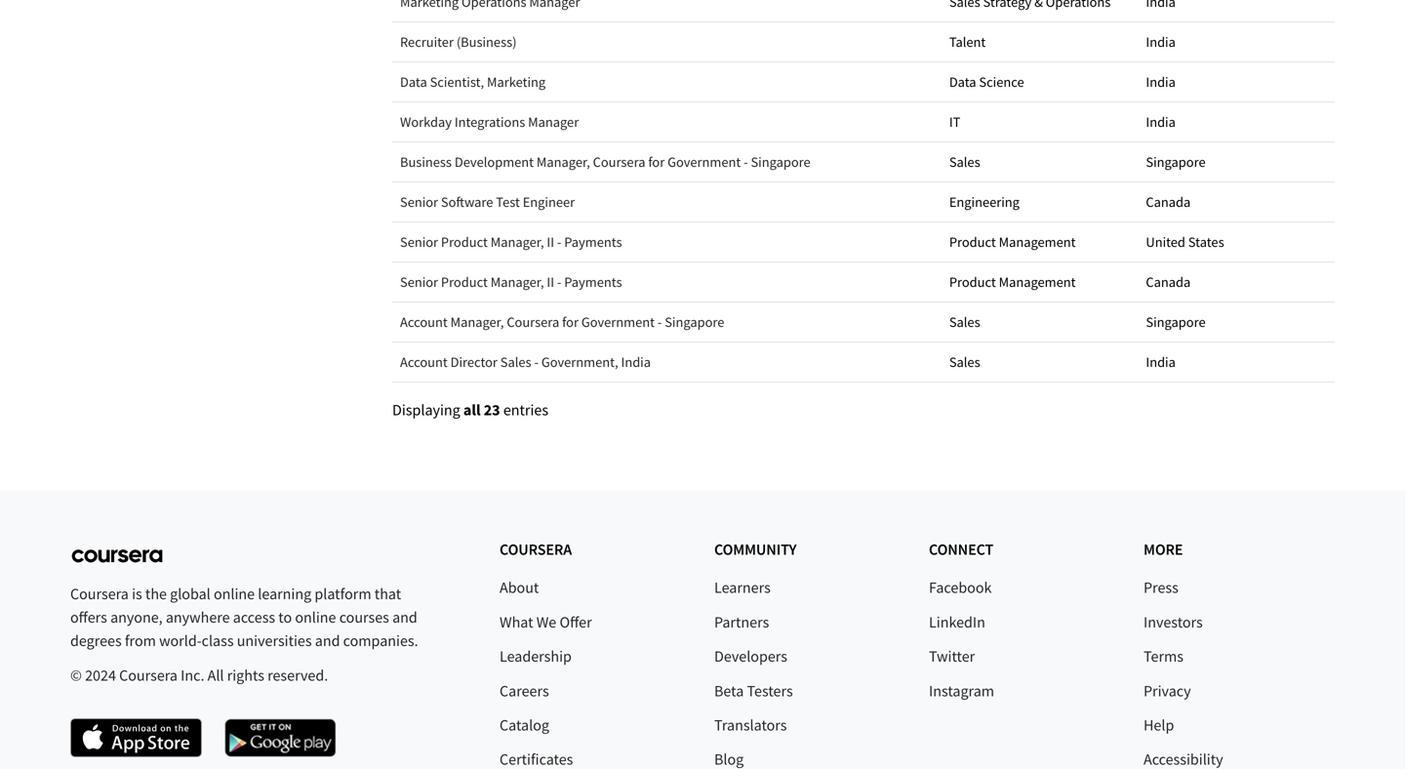 Task type: locate. For each thing, give the bounding box(es) containing it.
to
[[278, 608, 292, 627]]

class
[[202, 631, 234, 651]]

management
[[999, 233, 1076, 251], [999, 273, 1076, 291]]

senior product manager, ii - payments for canada
[[400, 273, 622, 291]]

location: singapore element for account manager, coursera for government - singapore
[[1146, 310, 1327, 334]]

1 senior from the top
[[400, 193, 438, 211]]

1 horizontal spatial data
[[949, 73, 977, 91]]

0 horizontal spatial online
[[214, 584, 255, 604]]

0 vertical spatial product management
[[949, 233, 1076, 251]]

2 senior product manager, ii - payments from the top
[[400, 273, 622, 291]]

0 vertical spatial department: product management element
[[949, 230, 1131, 254]]

integrations
[[455, 113, 525, 131]]

account for account manager, coursera for government - singapore
[[400, 313, 448, 331]]

account manager, coursera for government - singapore
[[400, 313, 725, 331]]

0 vertical spatial payments
[[564, 233, 622, 251]]

canada up united
[[1146, 193, 1191, 211]]

online right to
[[295, 608, 336, 627]]

0 vertical spatial government
[[668, 153, 741, 171]]

2 vertical spatial department: sales element
[[949, 350, 1131, 374]]

payments for canada
[[564, 273, 622, 291]]

department: product management element for canada
[[949, 270, 1131, 294]]

5 location: india element from the top
[[1146, 350, 1327, 374]]

translators link
[[714, 715, 787, 735]]

location: canada element for engineering
[[1146, 190, 1327, 214]]

1 vertical spatial senior product manager, ii - payments
[[400, 273, 622, 291]]

2 location: india element from the top
[[1146, 30, 1327, 54]]

1 vertical spatial payments
[[564, 273, 622, 291]]

data science
[[949, 73, 1024, 91]]

2 senior from the top
[[400, 233, 438, 251]]

senior for senior product manager, ii - payments link corresponding to canada
[[400, 273, 438, 291]]

india for data science
[[1146, 73, 1176, 91]]

department: product management element
[[949, 230, 1131, 254], [949, 270, 1131, 294]]

1 horizontal spatial government
[[668, 153, 741, 171]]

location: singapore element
[[1146, 150, 1327, 174], [1146, 310, 1327, 334]]

4 location: india element from the top
[[1146, 110, 1327, 134]]

location: singapore element up location: united states element
[[1146, 150, 1327, 174]]

universities
[[237, 631, 312, 651]]

leadership
[[500, 647, 572, 666]]

account for account director sales - government, india
[[400, 353, 448, 371]]

0 vertical spatial location: canada element
[[1146, 190, 1327, 214]]

and down courses
[[315, 631, 340, 651]]

2 payments from the top
[[564, 273, 622, 291]]

2 location: canada element from the top
[[1146, 270, 1327, 294]]

investors
[[1144, 612, 1203, 632]]

instagram link
[[929, 681, 995, 701]]

department: it element
[[949, 110, 1131, 134]]

about link
[[500, 578, 539, 597]]

0 vertical spatial ii
[[547, 233, 554, 251]]

senior product manager, ii - payments up account manager, coursera for government - singapore
[[400, 273, 622, 291]]

workday integrations manager link
[[400, 113, 579, 131]]

press link
[[1144, 578, 1179, 597]]

manager, for singapore
[[537, 153, 590, 171]]

canada for product management
[[1146, 273, 1191, 291]]

location: singapore element down location: united states element
[[1146, 310, 1327, 334]]

1 department: sales element from the top
[[949, 150, 1131, 174]]

3 senior from the top
[[400, 273, 438, 291]]

2 data from the left
[[949, 73, 977, 91]]

account manager, coursera for government - singapore link
[[400, 313, 725, 331]]

united states
[[1146, 233, 1224, 251]]

data
[[400, 73, 427, 91], [949, 73, 977, 91]]

linkedin link
[[929, 612, 986, 632]]

location: canada element
[[1146, 190, 1327, 214], [1146, 270, 1327, 294]]

government,
[[541, 353, 618, 371]]

location: india element for talent
[[1146, 30, 1327, 54]]

0 vertical spatial and
[[392, 608, 417, 627]]

senior for senior product manager, ii - payments link associated with united states
[[400, 233, 438, 251]]

india for talent
[[1146, 33, 1176, 51]]

online up access
[[214, 584, 255, 604]]

ii up account manager, coursera for government - singapore
[[547, 273, 554, 291]]

1 vertical spatial online
[[295, 608, 336, 627]]

1 senior product manager, ii - payments link from the top
[[400, 233, 622, 251]]

location: india element for it
[[1146, 110, 1327, 134]]

0 vertical spatial canada
[[1146, 193, 1191, 211]]

ii down engineer
[[547, 233, 554, 251]]

marketing
[[487, 73, 546, 91]]

1 data from the left
[[400, 73, 427, 91]]

press
[[1144, 578, 1179, 597]]

1 vertical spatial product management
[[949, 273, 1076, 291]]

data left science
[[949, 73, 977, 91]]

india for sales
[[1146, 353, 1176, 371]]

coursera is the global online learning platform that offers               anyone, anywhere access to online courses and degrees from               world-class universities and companies.
[[70, 584, 418, 651]]

senior product manager, ii - payments link down test at the left top of the page
[[400, 233, 622, 251]]

1 account from the top
[[400, 313, 448, 331]]

the
[[145, 584, 167, 604]]

0 vertical spatial account
[[400, 313, 448, 331]]

1 management from the top
[[999, 233, 1076, 251]]

2 product management from the top
[[949, 273, 1076, 291]]

1 horizontal spatial online
[[295, 608, 336, 627]]

1 vertical spatial department: product management element
[[949, 270, 1131, 294]]

canada for engineering
[[1146, 193, 1191, 211]]

payments for united states
[[564, 233, 622, 251]]

coursera
[[593, 153, 646, 171], [507, 313, 559, 331], [500, 540, 572, 559], [70, 584, 129, 604], [119, 665, 178, 685]]

connect
[[929, 540, 994, 559]]

united
[[1146, 233, 1186, 251]]

all 23
[[464, 400, 500, 420]]

account director sales - government, india link
[[400, 353, 651, 371]]

data for data science
[[949, 73, 977, 91]]

1 vertical spatial management
[[999, 273, 1076, 291]]

engineer
[[523, 193, 575, 211]]

companies.
[[343, 631, 418, 651]]

payments up account manager, coursera for government - singapore
[[564, 273, 622, 291]]

1 product management from the top
[[949, 233, 1076, 251]]

product management for canada
[[949, 273, 1076, 291]]

2 vertical spatial senior
[[400, 273, 438, 291]]

1 vertical spatial department: sales element
[[949, 310, 1131, 334]]

facebook link
[[929, 578, 992, 597]]

about
[[500, 578, 539, 597]]

2 management from the top
[[999, 273, 1076, 291]]

location: canada element down location: united states element
[[1146, 270, 1327, 294]]

manager,
[[537, 153, 590, 171], [491, 233, 544, 251], [491, 273, 544, 291], [451, 313, 504, 331]]

is
[[132, 584, 142, 604]]

senior product manager, ii - payments link up account manager, coursera for government - singapore
[[400, 273, 622, 291]]

location: india element for data science
[[1146, 70, 1327, 94]]

senior product manager, ii - payments link for united states
[[400, 233, 622, 251]]

location: india element
[[1146, 0, 1327, 14], [1146, 30, 1327, 54], [1146, 70, 1327, 94], [1146, 110, 1327, 134], [1146, 350, 1327, 374]]

0 vertical spatial for
[[648, 153, 665, 171]]

data scientist, marketing link
[[400, 73, 546, 91]]

india
[[1146, 33, 1176, 51], [1146, 73, 1176, 91], [1146, 113, 1176, 131], [621, 353, 651, 371], [1146, 353, 1176, 371]]

coursera inside coursera is the global online learning platform that offers               anyone, anywhere access to online courses and degrees from               world-class universities and companies.
[[70, 584, 129, 604]]

1 vertical spatial for
[[562, 313, 579, 331]]

community
[[714, 540, 797, 559]]

0 vertical spatial senior product manager, ii - payments
[[400, 233, 622, 251]]

0 vertical spatial department: sales element
[[949, 150, 1131, 174]]

sales for account manager, coursera for government - singapore
[[949, 313, 980, 331]]

1 vertical spatial ii
[[547, 273, 554, 291]]

help link
[[1144, 715, 1174, 735]]

we
[[537, 612, 557, 632]]

2 location: singapore element from the top
[[1146, 310, 1327, 334]]

1 ii from the top
[[547, 233, 554, 251]]

1 vertical spatial senior
[[400, 233, 438, 251]]

canada down united
[[1146, 273, 1191, 291]]

senior for senior software test engineer link on the top left of page
[[400, 193, 438, 211]]

department: product management element for united states
[[949, 230, 1131, 254]]

senior software test engineer link
[[400, 193, 575, 211]]

3 location: india element from the top
[[1146, 70, 1327, 94]]

1 horizontal spatial for
[[648, 153, 665, 171]]

1 vertical spatial location: canada element
[[1146, 270, 1327, 294]]

sales for account director sales - government, india
[[949, 353, 980, 371]]

director
[[451, 353, 498, 371]]

privacy link
[[1144, 681, 1191, 701]]

payments down engineer
[[564, 233, 622, 251]]

and down that
[[392, 608, 417, 627]]

management for canada
[[999, 273, 1076, 291]]

manager, up the account manager, coursera for government - singapore link at the top
[[491, 273, 544, 291]]

2 canada from the top
[[1146, 273, 1191, 291]]

senior
[[400, 193, 438, 211], [400, 233, 438, 251], [400, 273, 438, 291]]

0 horizontal spatial data
[[400, 73, 427, 91]]

management for united states
[[999, 233, 1076, 251]]

business development manager, coursera for government - singapore link
[[400, 153, 811, 171]]

entries
[[503, 400, 549, 420]]

0 vertical spatial senior product manager, ii - payments link
[[400, 233, 622, 251]]

global
[[170, 584, 211, 604]]

ii
[[547, 233, 554, 251], [547, 273, 554, 291]]

1 senior product manager, ii - payments from the top
[[400, 233, 622, 251]]

manager, down manager
[[537, 153, 590, 171]]

2 department: sales element from the top
[[949, 310, 1131, 334]]

1 location: canada element from the top
[[1146, 190, 1327, 214]]

2024
[[85, 665, 116, 685]]

department: sales element
[[949, 150, 1131, 174], [949, 310, 1131, 334], [949, 350, 1131, 374]]

2 account from the top
[[400, 353, 448, 371]]

senior product manager, ii - payments down test at the left top of the page
[[400, 233, 622, 251]]

sales for business development manager, coursera for government - singapore
[[949, 153, 980, 171]]

developers link
[[714, 647, 788, 666]]

more
[[1144, 540, 1183, 559]]

department: sales element for singapore
[[949, 310, 1131, 334]]

learners
[[714, 578, 771, 597]]

0 vertical spatial senior
[[400, 193, 438, 211]]

testers
[[747, 681, 793, 701]]

2 ii from the top
[[547, 273, 554, 291]]

product management
[[949, 233, 1076, 251], [949, 273, 1076, 291]]

payments
[[564, 233, 622, 251], [564, 273, 622, 291]]

1 vertical spatial account
[[400, 353, 448, 371]]

location: india element for sales
[[1146, 350, 1327, 374]]

0 vertical spatial location: singapore element
[[1146, 150, 1327, 174]]

0 horizontal spatial government
[[582, 313, 655, 331]]

what we offer
[[500, 612, 592, 632]]

india for it
[[1146, 113, 1176, 131]]

0 horizontal spatial and
[[315, 631, 340, 651]]

1 payments from the top
[[564, 233, 622, 251]]

0 vertical spatial management
[[999, 233, 1076, 251]]

manager
[[528, 113, 579, 131]]

data up workday
[[400, 73, 427, 91]]

manager, down test at the left top of the page
[[491, 233, 544, 251]]

1 horizontal spatial and
[[392, 608, 417, 627]]

1 vertical spatial senior product manager, ii - payments link
[[400, 273, 622, 291]]

singapore
[[751, 153, 811, 171], [1146, 153, 1206, 171], [665, 313, 725, 331], [1146, 313, 1206, 331]]

1 canada from the top
[[1146, 193, 1191, 211]]

1 location: singapore element from the top
[[1146, 150, 1327, 174]]

location: canada element up location: united states element
[[1146, 190, 1327, 214]]

1 department: product management element from the top
[[949, 230, 1131, 254]]

what we offer link
[[500, 612, 592, 632]]

(business)
[[457, 33, 517, 51]]

-
[[744, 153, 748, 171], [557, 233, 562, 251], [557, 273, 562, 291], [658, 313, 662, 331], [534, 353, 539, 371]]

2 department: product management element from the top
[[949, 270, 1131, 294]]

1 vertical spatial location: singapore element
[[1146, 310, 1327, 334]]

business development manager, coursera for government - singapore
[[400, 153, 811, 171]]

instagram
[[929, 681, 995, 701]]

1 vertical spatial canada
[[1146, 273, 1191, 291]]

what
[[500, 612, 533, 632]]

2 senior product manager, ii - payments link from the top
[[400, 273, 622, 291]]

product management for united states
[[949, 233, 1076, 251]]

partners link
[[714, 612, 769, 632]]

business
[[400, 153, 452, 171]]

for
[[648, 153, 665, 171], [562, 313, 579, 331]]



Task type: vqa. For each thing, say whether or not it's contained in the screenshot.


Task type: describe. For each thing, give the bounding box(es) containing it.
1 vertical spatial government
[[582, 313, 655, 331]]

displaying
[[392, 400, 460, 420]]

from
[[125, 631, 156, 651]]

department: sales element for -
[[949, 150, 1131, 174]]

department: data science element
[[949, 70, 1131, 94]]

facebook
[[929, 578, 992, 597]]

1 vertical spatial and
[[315, 631, 340, 651]]

3 department: sales element from the top
[[949, 350, 1131, 374]]

ii for canada
[[547, 273, 554, 291]]

learning
[[258, 584, 312, 604]]

department: sales strategy & operations element
[[949, 0, 1131, 14]]

access
[[233, 608, 275, 627]]

courses
[[339, 608, 389, 627]]

catalog
[[500, 715, 549, 735]]

translators
[[714, 715, 787, 735]]

beta testers link
[[714, 681, 793, 701]]

recruiter (business)
[[400, 33, 517, 51]]

manager, for united states
[[491, 233, 544, 251]]

department: engineering element
[[949, 190, 1131, 214]]

it
[[949, 113, 961, 131]]

learners link
[[714, 578, 771, 597]]

offers
[[70, 608, 107, 627]]

help
[[1144, 715, 1174, 735]]

manager, for canada
[[491, 273, 544, 291]]

recruiter (business) link
[[400, 33, 517, 51]]

beta
[[714, 681, 744, 701]]

ii for united states
[[547, 233, 554, 251]]

location: singapore element for business development manager, coursera for government - singapore
[[1146, 150, 1327, 174]]

account director sales - government, india
[[400, 353, 651, 371]]

science
[[979, 73, 1024, 91]]

degrees
[[70, 631, 122, 651]]

data scientist, marketing
[[400, 73, 546, 91]]

twitter
[[929, 647, 975, 666]]

anywhere
[[166, 608, 230, 627]]

twitter link
[[929, 647, 975, 666]]

that
[[375, 584, 401, 604]]

scientist,
[[430, 73, 484, 91]]

inc.
[[181, 665, 204, 685]]

senior software test engineer
[[400, 193, 575, 211]]

terms
[[1144, 647, 1184, 666]]

all
[[208, 665, 224, 685]]

leadership link
[[500, 647, 572, 666]]

recruiter
[[400, 33, 454, 51]]

partners
[[714, 612, 769, 632]]

developers
[[714, 647, 788, 666]]

software
[[441, 193, 493, 211]]

talent
[[949, 33, 986, 51]]

engineering
[[949, 193, 1020, 211]]

senior product manager, ii - payments link for canada
[[400, 273, 622, 291]]

linkedin
[[929, 612, 986, 632]]

0 vertical spatial online
[[214, 584, 255, 604]]

development
[[455, 153, 534, 171]]

©
[[70, 665, 82, 685]]

platform
[[315, 584, 371, 604]]

states
[[1189, 233, 1224, 251]]

workday
[[400, 113, 452, 131]]

beta testers
[[714, 681, 793, 701]]

© 2024 coursera inc. all rights reserved.
[[70, 665, 328, 685]]

0 horizontal spatial for
[[562, 313, 579, 331]]

careers link
[[500, 681, 549, 701]]

investors link
[[1144, 612, 1203, 632]]

reserved.
[[268, 665, 328, 685]]

data for data scientist, marketing
[[400, 73, 427, 91]]

location: canada element for product management
[[1146, 270, 1327, 294]]

manager, up "director"
[[451, 313, 504, 331]]

privacy
[[1144, 681, 1191, 701]]

location: united states element
[[1146, 230, 1327, 254]]

anyone,
[[110, 608, 163, 627]]

senior product manager, ii - payments for united states
[[400, 233, 622, 251]]

1 location: india element from the top
[[1146, 0, 1327, 14]]

careers
[[500, 681, 549, 701]]

workday integrations manager
[[400, 113, 579, 131]]

test
[[496, 193, 520, 211]]

offer
[[560, 612, 592, 632]]

rights
[[227, 665, 264, 685]]

department: talent element
[[949, 30, 1131, 54]]



